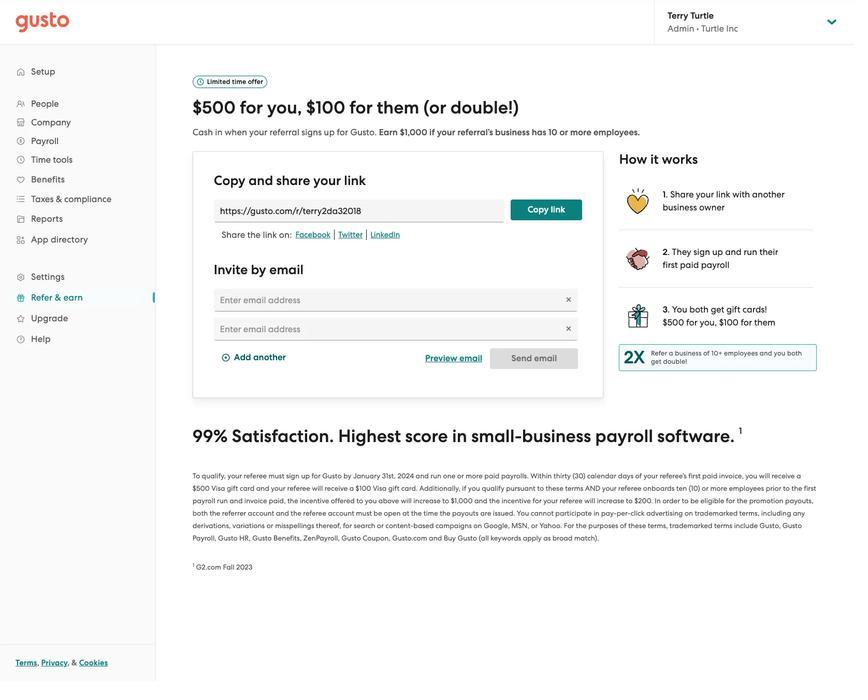 Task type: locate. For each thing, give the bounding box(es) containing it.
1 horizontal spatial them
[[755, 317, 776, 328]]

31st,
[[382, 472, 396, 480]]

payroll up 3 . you both get gift cards! $500 for you, $100 for them
[[702, 260, 730, 270]]

in left pay-
[[594, 509, 600, 517]]

1 horizontal spatial more
[[571, 127, 592, 138]]

share
[[276, 173, 311, 189]]

must up search
[[356, 509, 372, 517]]

1 horizontal spatial incentive
[[502, 496, 531, 505]]

1 vertical spatial run
[[431, 472, 442, 480]]

0 horizontal spatial time
[[232, 78, 246, 86]]

search
[[354, 521, 376, 530]]

0 vertical spatial you,
[[267, 97, 302, 118]]

2 enter email address email field from the top
[[214, 318, 579, 341]]

or up apply
[[532, 521, 538, 530]]

referee up card at the left of the page
[[244, 472, 267, 480]]

1 vertical spatial you,
[[701, 317, 718, 328]]

1 vertical spatial you
[[517, 509, 530, 517]]

copy and share your link
[[214, 173, 366, 189]]

more
[[571, 127, 592, 138], [466, 472, 483, 480], [711, 484, 728, 492]]

2 horizontal spatial of
[[704, 349, 710, 357]]

refer down settings
[[31, 292, 53, 303]]

run left their
[[744, 247, 758, 257]]

1
[[663, 189, 666, 200], [740, 426, 743, 436], [193, 562, 195, 569]]

gusto up offered
[[323, 472, 342, 480]]

2 . they sign up and run their first paid payroll
[[663, 247, 779, 270]]

Enter email address email field
[[214, 289, 579, 311], [214, 318, 579, 341]]

qualify,
[[202, 472, 226, 480]]

must up paid,
[[269, 472, 285, 480]]

get inside refer a business of 10+ employees and you both get double!
[[652, 358, 662, 365]]

0 horizontal spatial account
[[248, 509, 274, 517]]

0 horizontal spatial terms,
[[648, 521, 669, 530]]

and left the share
[[249, 173, 273, 189]]

buy
[[444, 534, 456, 542]]

turtle right •
[[702, 23, 725, 34]]

more right 10
[[571, 127, 592, 138]]

first up (10)
[[689, 472, 701, 480]]

business inside 1 . share your link with another business owner
[[663, 202, 698, 212]]

for inside 'cash in when your referral signs up for gusto. earn $1,000 if your referral's business has 10 or more employees.'
[[337, 127, 349, 137]]

1 vertical spatial first
[[689, 472, 701, 480]]

your
[[250, 127, 268, 137], [437, 127, 456, 138], [314, 173, 341, 189], [697, 189, 715, 200], [228, 472, 242, 480], [644, 472, 659, 480], [271, 484, 286, 492], [603, 484, 617, 492], [544, 496, 558, 505]]

of right days
[[636, 472, 643, 480]]

1 right software.
[[740, 426, 743, 436]]

copy for copy and share your link
[[214, 173, 246, 189]]

module__icon___go7vc image inside add another button
[[222, 354, 230, 362]]

0 horizontal spatial payroll
[[193, 496, 215, 505]]

1 horizontal spatial both
[[690, 304, 709, 315]]

enter email address email field for topmost module__icon___go7vc
[[214, 289, 579, 311]]

and
[[586, 484, 601, 492]]

gift down 31st,
[[389, 484, 400, 492]]

0 horizontal spatial both
[[193, 509, 208, 517]]

. inside the 2 . they sign up and run their first paid payroll
[[668, 247, 670, 257]]

up inside 'cash in when your referral signs up for gusto. earn $1,000 if your referral's business has 10 or more employees.'
[[324, 127, 335, 137]]

1 vertical spatial copy
[[528, 204, 549, 215]]

double!
[[664, 358, 688, 365]]

1 account from the left
[[248, 509, 274, 517]]

0 horizontal spatial get
[[652, 358, 662, 365]]

in right cash
[[215, 127, 223, 137]]

1 horizontal spatial you,
[[701, 317, 718, 328]]

2 visa from the left
[[373, 484, 387, 492]]

your right the share
[[314, 173, 341, 189]]

refer
[[31, 292, 53, 303], [652, 349, 668, 357]]

copy for copy link
[[528, 204, 549, 215]]

0 vertical spatial another
[[753, 189, 786, 200]]

2 vertical spatial a
[[350, 484, 354, 492]]

2 vertical spatial $500
[[193, 484, 210, 492]]

1 vertical spatial if
[[463, 484, 467, 492]]

0 vertical spatial copy
[[214, 173, 246, 189]]

sign
[[694, 247, 711, 257], [286, 472, 300, 480]]

email down on:
[[270, 262, 304, 278]]

1 horizontal spatial 1
[[663, 189, 666, 200]]

settings link
[[10, 268, 145, 286]]

the left on:
[[248, 230, 261, 240]]

and inside refer a business of 10+ employees and you both get double!
[[760, 349, 773, 357]]

0 horizontal spatial in
[[215, 127, 223, 137]]

1 horizontal spatial sign
[[694, 247, 711, 257]]

time
[[232, 78, 246, 86], [424, 509, 439, 517]]

terms, up include
[[740, 509, 760, 517]]

0 vertical spatial module__icon___go7vc image
[[565, 295, 574, 304]]

1 horizontal spatial copy
[[528, 204, 549, 215]]

you up msn,
[[517, 509, 530, 517]]

offer
[[248, 78, 263, 86]]

payroll down the to
[[193, 496, 215, 505]]

and
[[249, 173, 273, 189], [726, 247, 742, 257], [760, 349, 773, 357], [416, 472, 429, 480], [256, 484, 270, 492], [230, 496, 243, 505], [475, 496, 488, 505], [276, 509, 289, 517], [429, 534, 442, 542]]

1 vertical spatial employees
[[730, 484, 765, 492]]

$200.
[[635, 496, 654, 505]]

module__icon___go7vc image
[[565, 295, 574, 304], [565, 324, 574, 333], [222, 354, 230, 362]]

incentive left offered
[[300, 496, 329, 505]]

1 vertical spatial a
[[797, 472, 802, 480]]

0 vertical spatial payroll
[[702, 260, 730, 270]]

account down invoice
[[248, 509, 274, 517]]

be left open
[[374, 509, 382, 517]]

2 vertical spatial run
[[217, 496, 228, 505]]

2 vertical spatial .
[[668, 304, 671, 315]]

0 vertical spatial up
[[324, 127, 335, 137]]

paid down they
[[681, 260, 700, 270]]

trademarked down advertising
[[670, 521, 713, 530]]

reports
[[31, 214, 63, 224]]

an illustration of a heart image
[[626, 188, 652, 214]]

2 horizontal spatial both
[[788, 349, 803, 357]]

run up referrer
[[217, 496, 228, 505]]

1 vertical spatial .
[[668, 247, 670, 257]]

& inside dropdown button
[[56, 194, 62, 204]]

in right score
[[453, 426, 468, 447]]

$100
[[306, 97, 346, 118], [720, 317, 739, 328], [356, 484, 372, 492]]

more up eligible
[[711, 484, 728, 492]]

a inside refer a business of 10+ employees and you both get double!
[[670, 349, 674, 357]]

0 horizontal spatial $1,000
[[400, 127, 428, 138]]

to
[[193, 472, 200, 480]]

. left they
[[668, 247, 670, 257]]

to down additionally,
[[443, 496, 450, 505]]

0 horizontal spatial if
[[430, 127, 435, 138]]

of left the "10+"
[[704, 349, 710, 357]]

for left january
[[312, 472, 321, 480]]

you
[[775, 349, 786, 357], [746, 472, 758, 480], [469, 484, 481, 492], [365, 496, 377, 505]]

employees right the "10+"
[[725, 349, 759, 357]]

business up double!
[[676, 349, 702, 357]]

visa down the qualify,
[[212, 484, 225, 492]]

1 vertical spatial time
[[424, 509, 439, 517]]

facebook button
[[292, 230, 335, 240]]

$100 inside the to qualify, your referee must sign up for gusto by january 31st, 2024 and run one or more paid payrolls. within thirty (30) calendar days of your referee's first paid invoice, you will receive a $500 visa gift card and your referee will receive a $100 visa gift card. additionally, if you qualify pursuant to these terms and your referee onboards ten (10) or more employees prior to the first payroll run and invoice paid, the incentive offered to you above will increase to $1,000 and the incentive for your referee will increase to $200. in order to be eligible for the promotion payouts, both the referrer account and the referee account must be open at the time the payouts are issued. you cannot participate in pay-per-click advertising on trademarked terms, including any derivations, variations or misspellings thereof, for search or content-based campaigns on google, msn, or yahoo. for the purposes of these terms, trademarked terms include gusto, gusto payroll, gusto hr, gusto benefits, zenpayroll, gusto coupon, gusto.com and buy gusto (all keywords apply as broad match).
[[356, 484, 372, 492]]

, left the cookies
[[67, 658, 70, 668]]

$1,000
[[400, 127, 428, 138], [451, 496, 473, 505]]

on up (all
[[474, 521, 482, 530]]

1 horizontal spatial visa
[[373, 484, 387, 492]]

people button
[[10, 94, 145, 113]]

99% satisfaction. highest score in small-business payroll software. 1
[[193, 426, 743, 447]]

2 horizontal spatial a
[[797, 472, 802, 480]]

$100 up the "10+"
[[720, 317, 739, 328]]

for left gusto.
[[337, 127, 349, 137]]

of
[[704, 349, 710, 357], [636, 472, 643, 480], [621, 521, 627, 530]]

employees inside the to qualify, your referee must sign up for gusto by january 31st, 2024 and run one or more paid payrolls. within thirty (30) calendar days of your referee's first paid invoice, you will receive a $500 visa gift card and your referee will receive a $100 visa gift card. additionally, if you qualify pursuant to these terms and your referee onboards ten (10) or more employees prior to the first payroll run and invoice paid, the incentive offered to you above will increase to $1,000 and the incentive for your referee will increase to $200. in order to be eligible for the promotion payouts, both the referrer account and the referee account must be open at the time the payouts are issued. you cannot participate in pay-per-click advertising on trademarked terms, including any derivations, variations or misspellings thereof, for search or content-based campaigns on google, msn, or yahoo. for the purposes of these terms, trademarked terms include gusto, gusto payroll, gusto hr, gusto benefits, zenpayroll, gusto coupon, gusto.com and buy gusto (all keywords apply as broad match).
[[730, 484, 765, 492]]

1 horizontal spatial share
[[671, 189, 694, 200]]

2 horizontal spatial up
[[713, 247, 724, 257]]

both inside 3 . you both get gift cards! $500 for you, $100 for them
[[690, 304, 709, 315]]

1 vertical spatial them
[[755, 317, 776, 328]]

None field
[[214, 200, 505, 222]]

the up derivations,
[[210, 509, 221, 517]]

0 vertical spatial trademarked
[[696, 509, 738, 517]]

1 vertical spatial 1
[[740, 426, 743, 436]]

app directory
[[31, 234, 88, 245]]

2 horizontal spatial in
[[594, 509, 600, 517]]

gift left card at the left of the page
[[227, 484, 238, 492]]

0 horizontal spatial another
[[253, 352, 286, 363]]

1 vertical spatial up
[[713, 247, 724, 257]]

2 horizontal spatial run
[[744, 247, 758, 257]]

apply
[[523, 534, 542, 542]]

limited
[[207, 78, 231, 86]]

linkedin button
[[367, 230, 404, 240]]

or
[[560, 127, 569, 138], [458, 472, 465, 480], [703, 484, 709, 492], [267, 521, 274, 530], [377, 521, 384, 530], [532, 521, 538, 530]]

get left cards!
[[712, 304, 725, 315]]

will
[[760, 472, 771, 480], [312, 484, 323, 492], [401, 496, 412, 505], [585, 496, 596, 505]]

1 horizontal spatial by
[[344, 472, 352, 480]]

or right (10)
[[703, 484, 709, 492]]

referral
[[270, 127, 300, 137]]

incentive down 'pursuant'
[[502, 496, 531, 505]]

increase
[[414, 496, 441, 505], [598, 496, 625, 505]]

time up based
[[424, 509, 439, 517]]

increase up pay-
[[598, 496, 625, 505]]

if down (or
[[430, 127, 435, 138]]

share inside 1 . share your link with another business owner
[[671, 189, 694, 200]]

your inside 1 . share your link with another business owner
[[697, 189, 715, 200]]

2 incentive from the left
[[502, 496, 531, 505]]

0 horizontal spatial first
[[663, 260, 679, 270]]

account
[[248, 509, 274, 517], [328, 509, 355, 517]]

including
[[762, 509, 792, 517]]

you,
[[267, 97, 302, 118], [701, 317, 718, 328]]

open
[[384, 509, 401, 517]]

1 horizontal spatial $100
[[356, 484, 372, 492]]

2 account from the left
[[328, 509, 355, 517]]

get
[[712, 304, 725, 315], [652, 358, 662, 365]]

$500 down 3
[[663, 317, 685, 328]]

1 inside 1 g2.com fall 2023
[[193, 562, 195, 569]]

sign inside the to qualify, your referee must sign up for gusto by january 31st, 2024 and run one or more paid payrolls. within thirty (30) calendar days of your referee's first paid invoice, you will receive a $500 visa gift card and your referee will receive a $100 visa gift card. additionally, if you qualify pursuant to these terms and your referee onboards ten (10) or more employees prior to the first payroll run and invoice paid, the incentive offered to you above will increase to $1,000 and the incentive for your referee will increase to $200. in order to be eligible for the promotion payouts, both the referrer account and the referee account must be open at the time the payouts are issued. you cannot participate in pay-per-click advertising on trademarked terms, including any derivations, variations or misspellings thereof, for search or content-based campaigns on google, msn, or yahoo. for the purposes of these terms, trademarked terms include gusto, gusto payroll, gusto hr, gusto benefits, zenpayroll, gusto coupon, gusto.com and buy gusto (all keywords apply as broad match).
[[286, 472, 300, 480]]

these down thirty
[[546, 484, 564, 492]]

share up invite
[[222, 230, 245, 240]]

up for and
[[301, 472, 310, 480]]

1 vertical spatial $500
[[663, 317, 685, 328]]

will up the thereof,
[[312, 484, 323, 492]]

you, up the "10+"
[[701, 317, 718, 328]]

0 horizontal spatial receive
[[325, 484, 348, 492]]

terms left include
[[715, 521, 733, 530]]

incentive
[[300, 496, 329, 505], [502, 496, 531, 505]]

•
[[697, 23, 700, 34]]

1 horizontal spatial refer
[[652, 349, 668, 357]]

setup link
[[10, 62, 145, 81]]

yahoo.
[[540, 521, 563, 530]]

1 horizontal spatial terms,
[[740, 509, 760, 517]]

a up payouts,
[[797, 472, 802, 480]]

0 horizontal spatial increase
[[414, 496, 441, 505]]

and up are
[[475, 496, 488, 505]]

turtle
[[691, 10, 715, 21], [702, 23, 725, 34]]

0 vertical spatial $500
[[193, 97, 236, 118]]

cannot
[[531, 509, 554, 517]]

a up double!
[[670, 349, 674, 357]]

share down the works
[[671, 189, 694, 200]]

0 horizontal spatial copy
[[214, 173, 246, 189]]

2 horizontal spatial first
[[805, 484, 817, 492]]

referee
[[244, 472, 267, 480], [287, 484, 311, 492], [619, 484, 642, 492], [560, 496, 583, 505], [303, 509, 327, 517]]

0 horizontal spatial up
[[301, 472, 310, 480]]

. for 2
[[668, 247, 670, 257]]

or right 10
[[560, 127, 569, 138]]

2 horizontal spatial gift
[[727, 304, 741, 315]]

your up cannot
[[544, 496, 558, 505]]

1 left g2.com
[[193, 562, 195, 569]]

1 vertical spatial refer
[[652, 349, 668, 357]]

2 horizontal spatial more
[[711, 484, 728, 492]]

time left offer
[[232, 78, 246, 86]]

up right they
[[713, 247, 724, 257]]

$100 down january
[[356, 484, 372, 492]]

receive
[[772, 472, 796, 480], [325, 484, 348, 492]]

up inside the to qualify, your referee must sign up for gusto by january 31st, 2024 and run one or more paid payrolls. within thirty (30) calendar days of your referee's first paid invoice, you will receive a $500 visa gift card and your referee will receive a $100 visa gift card. additionally, if you qualify pursuant to these terms and your referee onboards ten (10) or more employees prior to the first payroll run and invoice paid, the incentive offered to you above will increase to $1,000 and the incentive for your referee will increase to $200. in order to be eligible for the promotion payouts, both the referrer account and the referee account must be open at the time the payouts are issued. you cannot participate in pay-per-click advertising on trademarked terms, including any derivations, variations or misspellings thereof, for search or content-based campaigns on google, msn, or yahoo. for the purposes of these terms, trademarked terms include gusto, gusto payroll, gusto hr, gusto benefits, zenpayroll, gusto coupon, gusto.com and buy gusto (all keywords apply as broad match).
[[301, 472, 310, 480]]

referee down days
[[619, 484, 642, 492]]

$500
[[193, 97, 236, 118], [663, 317, 685, 328], [193, 484, 210, 492]]

january
[[354, 472, 381, 480]]

1 horizontal spatial get
[[712, 304, 725, 315]]

turtle up •
[[691, 10, 715, 21]]

order
[[663, 496, 681, 505]]

and down cards!
[[760, 349, 773, 357]]

$100 up the signs
[[306, 97, 346, 118]]

2 vertical spatial $100
[[356, 484, 372, 492]]

refer inside refer a business of 10+ employees and you both get double!
[[652, 349, 668, 357]]

calendar
[[588, 472, 617, 480]]

them inside 3 . you both get gift cards! $500 for you, $100 for them
[[755, 317, 776, 328]]

1 enter email address email field from the top
[[214, 289, 579, 311]]

misspellings
[[275, 521, 315, 530]]

referee up the thereof,
[[303, 509, 327, 517]]

to right offered
[[357, 496, 364, 505]]

how
[[620, 151, 648, 167]]

2 vertical spatial &
[[72, 658, 77, 668]]

1 inside 1 . share your link with another business owner
[[663, 189, 666, 200]]

home image
[[16, 12, 69, 32]]

gusto down any
[[783, 521, 803, 530]]

and inside the 2 . they sign up and run their first paid payroll
[[726, 247, 742, 257]]

1 vertical spatial in
[[453, 426, 468, 447]]

and right 2024
[[416, 472, 429, 480]]

run inside the 2 . they sign up and run their first paid payroll
[[744, 247, 758, 257]]

another
[[753, 189, 786, 200], [253, 352, 286, 363]]

time tools
[[31, 155, 73, 165]]

your up onboards
[[644, 472, 659, 480]]

0 vertical spatial email
[[270, 262, 304, 278]]

company
[[31, 117, 71, 128]]

1 vertical spatial $1,000
[[451, 496, 473, 505]]

0 vertical spatial run
[[744, 247, 758, 257]]

for down cards!
[[741, 317, 753, 328]]

1 horizontal spatial email
[[460, 353, 483, 364]]

1 vertical spatial enter email address email field
[[214, 318, 579, 341]]

another right add
[[253, 352, 286, 363]]

0 vertical spatial enter email address email field
[[214, 289, 579, 311]]

gusto.
[[351, 127, 377, 137]]

gusto,
[[760, 521, 782, 530]]

1 horizontal spatial these
[[629, 521, 647, 530]]

up right the signs
[[324, 127, 335, 137]]

refer for refer & earn
[[31, 292, 53, 303]]

. inside 1 . share your link with another business owner
[[666, 189, 669, 200]]

1 horizontal spatial a
[[670, 349, 674, 357]]

preview email button
[[426, 348, 483, 369]]

0 horizontal spatial refer
[[31, 292, 53, 303]]

when
[[225, 127, 247, 137]]

help
[[31, 334, 51, 344]]

trademarked down eligible
[[696, 509, 738, 517]]

paid inside the 2 . they sign up and run their first paid payroll
[[681, 260, 700, 270]]

if right additionally,
[[463, 484, 467, 492]]

be
[[691, 496, 700, 505], [374, 509, 382, 517]]

. inside 3 . you both get gift cards! $500 for you, $100 for them
[[668, 304, 671, 315]]

admin
[[668, 23, 695, 34]]

must
[[269, 472, 285, 480], [356, 509, 372, 517]]

2 vertical spatial in
[[594, 509, 600, 517]]

1 vertical spatial by
[[344, 472, 352, 480]]

run
[[744, 247, 758, 257], [431, 472, 442, 480], [217, 496, 228, 505]]

refer & earn link
[[10, 288, 145, 307]]

business
[[496, 127, 530, 138], [663, 202, 698, 212], [676, 349, 702, 357], [523, 426, 592, 447]]

0 vertical spatial refer
[[31, 292, 53, 303]]

first inside the 2 . they sign up and run their first paid payroll
[[663, 260, 679, 270]]

any
[[794, 509, 806, 517]]

1 vertical spatial get
[[652, 358, 662, 365]]

up
[[324, 127, 335, 137], [713, 247, 724, 257], [301, 472, 310, 480]]

payroll up days
[[596, 426, 654, 447]]

refer inside "refer & earn" link
[[31, 292, 53, 303]]

&
[[56, 194, 62, 204], [55, 292, 61, 303], [72, 658, 77, 668]]

copy inside button
[[528, 204, 549, 215]]

terry
[[668, 10, 689, 21]]

setup
[[31, 66, 55, 77]]

on
[[685, 509, 694, 517], [474, 521, 482, 530]]

0 horizontal spatial you
[[517, 509, 530, 517]]

be down (10)
[[691, 496, 700, 505]]

sign inside the 2 . they sign up and run their first paid payroll
[[694, 247, 711, 257]]

list
[[0, 94, 155, 349]]

1 for 1 g2.com fall 2023
[[193, 562, 195, 569]]

you
[[673, 304, 688, 315], [517, 509, 530, 517]]

2 increase from the left
[[598, 496, 625, 505]]

1 horizontal spatial on
[[685, 509, 694, 517]]

campaigns
[[436, 521, 472, 530]]

to up per-
[[627, 496, 633, 505]]

1 vertical spatial must
[[356, 509, 372, 517]]

receive up prior at bottom right
[[772, 472, 796, 480]]

first
[[663, 260, 679, 270], [689, 472, 701, 480], [805, 484, 817, 492]]

you right 3
[[673, 304, 688, 315]]

1 horizontal spatial if
[[463, 484, 467, 492]]

employees.
[[594, 127, 641, 138]]

0 horizontal spatial a
[[350, 484, 354, 492]]

& left the cookies
[[72, 658, 77, 668]]

1 horizontal spatial account
[[328, 509, 355, 517]]

& left earn in the top left of the page
[[55, 292, 61, 303]]

paid
[[681, 260, 700, 270], [485, 472, 500, 480], [703, 472, 718, 480]]

to down ten
[[683, 496, 689, 505]]

payroll
[[702, 260, 730, 270], [596, 426, 654, 447], [193, 496, 215, 505]]

app
[[31, 234, 48, 245]]

a up offered
[[350, 484, 354, 492]]

payroll inside the to qualify, your referee must sign up for gusto by january 31st, 2024 and run one or more paid payrolls. within thirty (30) calendar days of your referee's first paid invoice, you will receive a $500 visa gift card and your referee will receive a $100 visa gift card. additionally, if you qualify pursuant to these terms and your referee onboards ten (10) or more employees prior to the first payroll run and invoice paid, the incentive offered to you above will increase to $1,000 and the incentive for your referee will increase to $200. in order to be eligible for the promotion payouts, both the referrer account and the referee account must be open at the time the payouts are issued. you cannot participate in pay-per-click advertising on trademarked terms, including any derivations, variations or misspellings thereof, for search or content-based campaigns on google, msn, or yahoo. for the purposes of these terms, trademarked terms include gusto, gusto payroll, gusto hr, gusto benefits, zenpayroll, gusto coupon, gusto.com and buy gusto (all keywords apply as broad match).
[[193, 496, 215, 505]]



Task type: describe. For each thing, give the bounding box(es) containing it.
google,
[[484, 521, 510, 530]]

pay-
[[602, 509, 617, 517]]

1 vertical spatial module__icon___go7vc image
[[565, 324, 574, 333]]

and up invoice
[[256, 484, 270, 492]]

& for compliance
[[56, 194, 62, 204]]

variations
[[233, 521, 265, 530]]

gift inside 3 . you both get gift cards! $500 for you, $100 for them
[[727, 304, 741, 315]]

0 horizontal spatial run
[[217, 496, 228, 505]]

limited time offer
[[207, 78, 263, 86]]

payroll button
[[10, 132, 145, 150]]

email inside button
[[460, 353, 483, 364]]

share the link on: facebook
[[222, 230, 331, 240]]

or right one
[[458, 472, 465, 480]]

to down the within
[[538, 484, 545, 492]]

an illustration of a handshake image
[[626, 246, 652, 272]]

company button
[[10, 113, 145, 132]]

upgrade
[[31, 313, 68, 324]]

0 vertical spatial be
[[691, 496, 700, 505]]

will up prior at bottom right
[[760, 472, 771, 480]]

ten
[[677, 484, 688, 492]]

invoice
[[245, 496, 267, 505]]

terms link
[[16, 658, 37, 668]]

reports link
[[10, 209, 145, 228]]

your inside 'cash in when your referral signs up for gusto. earn $1,000 if your referral's business has 10 or more employees.'
[[250, 127, 268, 137]]

privacy link
[[41, 658, 67, 668]]

will down the and
[[585, 496, 596, 505]]

settings
[[31, 272, 65, 282]]

above
[[379, 496, 400, 505]]

or up coupon,
[[377, 521, 384, 530]]

payroll,
[[193, 534, 217, 542]]

earn
[[379, 127, 398, 138]]

link inside 1 . share your link with another business owner
[[717, 189, 731, 200]]

(30)
[[573, 472, 586, 480]]

taxes & compliance
[[31, 194, 112, 204]]

0 horizontal spatial be
[[374, 509, 382, 517]]

the right paid,
[[288, 496, 298, 505]]

for down offer
[[240, 97, 263, 118]]

add another button
[[222, 348, 286, 369]]

enter email address email field for the middle module__icon___go7vc
[[214, 318, 579, 341]]

your down calendar
[[603, 484, 617, 492]]

link inside button
[[551, 204, 566, 215]]

0 horizontal spatial by
[[251, 262, 266, 278]]

1 for 1 . share your link with another business owner
[[663, 189, 666, 200]]

invite
[[214, 262, 248, 278]]

small-
[[472, 426, 523, 447]]

1 vertical spatial trademarked
[[670, 521, 713, 530]]

inc
[[727, 23, 739, 34]]

your up card at the left of the page
[[228, 472, 242, 480]]

business up thirty
[[523, 426, 592, 447]]

twitter
[[339, 230, 363, 239]]

click
[[631, 509, 645, 517]]

if inside the to qualify, your referee must sign up for gusto by january 31st, 2024 and run one or more paid payrolls. within thirty (30) calendar days of your referee's first paid invoice, you will receive a $500 visa gift card and your referee will receive a $100 visa gift card. additionally, if you qualify pursuant to these terms and your referee onboards ten (10) or more employees prior to the first payroll run and invoice paid, the incentive offered to you above will increase to $1,000 and the incentive for your referee will increase to $200. in order to be eligible for the promotion payouts, both the referrer account and the referee account must be open at the time the payouts are issued. you cannot participate in pay-per-click advertising on trademarked terms, including any derivations, variations or misspellings thereof, for search or content-based campaigns on google, msn, or yahoo. for the purposes of these terms, trademarked terms include gusto, gusto payroll, gusto hr, gusto benefits, zenpayroll, gusto coupon, gusto.com and buy gusto (all keywords apply as broad match).
[[463, 484, 467, 492]]

and down paid,
[[276, 509, 289, 517]]

cash in when your referral signs up for gusto. earn $1,000 if your referral's business has 10 or more employees.
[[193, 127, 641, 138]]

people
[[31, 99, 59, 109]]

days
[[619, 472, 634, 480]]

gusto navigation element
[[0, 45, 155, 366]]

cookies button
[[79, 657, 108, 669]]

an illustration of a gift image
[[626, 303, 652, 329]]

0 horizontal spatial paid
[[485, 472, 500, 480]]

within
[[531, 472, 552, 480]]

list containing people
[[0, 94, 155, 349]]

3 . you both get gift cards! $500 for you, $100 for them
[[663, 304, 776, 328]]

0 horizontal spatial on
[[474, 521, 482, 530]]

1 horizontal spatial gift
[[389, 484, 400, 492]]

0 vertical spatial terms
[[566, 484, 584, 492]]

your up paid,
[[271, 484, 286, 492]]

1 vertical spatial of
[[636, 472, 643, 480]]

or right variations
[[267, 521, 274, 530]]

$500 inside the to qualify, your referee must sign up for gusto by january 31st, 2024 and run one or more paid payrolls. within thirty (30) calendar days of your referee's first paid invoice, you will receive a $500 visa gift card and your referee will receive a $100 visa gift card. additionally, if you qualify pursuant to these terms and your referee onboards ten (10) or more employees prior to the first payroll run and invoice paid, the incentive offered to you above will increase to $1,000 and the incentive for your referee will increase to $200. in order to be eligible for the promotion payouts, both the referrer account and the referee account must be open at the time the payouts are issued. you cannot participate in pay-per-click advertising on trademarked terms, including any derivations, variations or misspellings thereof, for search or content-based campaigns on google, msn, or yahoo. for the purposes of these terms, trademarked terms include gusto, gusto payroll, gusto hr, gusto benefits, zenpayroll, gusto coupon, gusto.com and buy gusto (all keywords apply as broad match).
[[193, 484, 210, 492]]

& for earn
[[55, 292, 61, 303]]

0 vertical spatial $1,000
[[400, 127, 428, 138]]

compliance
[[64, 194, 112, 204]]

you inside 3 . you both get gift cards! $500 for you, $100 for them
[[673, 304, 688, 315]]

$500 inside 3 . you both get gift cards! $500 for you, $100 for them
[[663, 317, 685, 328]]

0 vertical spatial if
[[430, 127, 435, 138]]

terms
[[16, 658, 37, 668]]

the down qualify
[[490, 496, 500, 505]]

facebook
[[296, 230, 331, 239]]

$500 for you, $100 for them (or double!)
[[193, 97, 519, 118]]

0 vertical spatial terms,
[[740, 509, 760, 517]]

benefits link
[[10, 170, 145, 189]]

advertising
[[647, 509, 684, 517]]

additionally,
[[420, 484, 461, 492]]

0 horizontal spatial gift
[[227, 484, 238, 492]]

1 horizontal spatial must
[[356, 509, 372, 517]]

1 vertical spatial share
[[222, 230, 245, 240]]

offered
[[331, 496, 355, 505]]

issued.
[[493, 509, 516, 517]]

the right at
[[412, 509, 422, 517]]

referee up 'participate'
[[560, 496, 583, 505]]

you inside the to qualify, your referee must sign up for gusto by january 31st, 2024 and run one or more paid payrolls. within thirty (30) calendar days of your referee's first paid invoice, you will receive a $500 visa gift card and your referee will receive a $100 visa gift card. additionally, if you qualify pursuant to these terms and your referee onboards ten (10) or more employees prior to the first payroll run and invoice paid, the incentive offered to you above will increase to $1,000 and the incentive for your referee will increase to $200. in order to be eligible for the promotion payouts, both the referrer account and the referee account must be open at the time the payouts are issued. you cannot participate in pay-per-click advertising on trademarked terms, including any derivations, variations or misspellings thereof, for search or content-based campaigns on google, msn, or yahoo. for the purposes of these terms, trademarked terms include gusto, gusto payroll, gusto hr, gusto benefits, zenpayroll, gusto coupon, gusto.com and buy gusto (all keywords apply as broad match).
[[517, 509, 530, 517]]

0 horizontal spatial email
[[270, 262, 304, 278]]

cards!
[[743, 304, 768, 315]]

the up payouts,
[[792, 484, 803, 492]]

0 vertical spatial time
[[232, 78, 246, 86]]

the up campaigns
[[440, 509, 451, 517]]

keywords
[[491, 534, 522, 542]]

at
[[403, 509, 410, 517]]

you inside refer a business of 10+ employees and you both get double!
[[775, 349, 786, 357]]

on:
[[279, 230, 292, 240]]

by inside the to qualify, your referee must sign up for gusto by january 31st, 2024 and run one or more paid payrolls. within thirty (30) calendar days of your referee's first paid invoice, you will receive a $500 visa gift card and your referee will receive a $100 visa gift card. additionally, if you qualify pursuant to these terms and your referee onboards ten (10) or more employees prior to the first payroll run and invoice paid, the incentive offered to you above will increase to $1,000 and the incentive for your referee will increase to $200. in order to be eligible for the promotion payouts, both the referrer account and the referee account must be open at the time the payouts are issued. you cannot participate in pay-per-click advertising on trademarked terms, including any derivations, variations or misspellings thereof, for search or content-based campaigns on google, msn, or yahoo. for the purposes of these terms, trademarked terms include gusto, gusto payroll, gusto hr, gusto benefits, zenpayroll, gusto coupon, gusto.com and buy gusto (all keywords apply as broad match).
[[344, 472, 352, 480]]

add another
[[234, 352, 286, 363]]

both inside refer a business of 10+ employees and you both get double!
[[788, 349, 803, 357]]

g2.com
[[196, 563, 221, 571]]

the right for
[[577, 521, 587, 530]]

invoice,
[[720, 472, 744, 480]]

1 incentive from the left
[[300, 496, 329, 505]]

content-
[[386, 521, 414, 530]]

up inside the 2 . they sign up and run their first paid payroll
[[713, 247, 724, 257]]

in inside 'cash in when your referral signs up for gusto. earn $1,000 if your referral's business has 10 or more employees.'
[[215, 127, 223, 137]]

1 , from the left
[[37, 658, 39, 668]]

based
[[414, 521, 434, 530]]

payouts
[[453, 509, 479, 517]]

the left promotion in the bottom of the page
[[738, 496, 748, 505]]

of inside refer a business of 10+ employees and you both get double!
[[704, 349, 710, 357]]

tools
[[53, 155, 73, 165]]

10+
[[712, 349, 723, 357]]

for
[[565, 521, 575, 530]]

0 horizontal spatial must
[[269, 472, 285, 480]]

you, inside 3 . you both get gift cards! $500 for you, $100 for them
[[701, 317, 718, 328]]

business left has
[[496, 127, 530, 138]]

payouts,
[[786, 496, 814, 505]]

2x list
[[620, 172, 818, 371]]

1 horizontal spatial terms
[[715, 521, 733, 530]]

0 horizontal spatial you,
[[267, 97, 302, 118]]

and left buy
[[429, 534, 442, 542]]

0 vertical spatial these
[[546, 484, 564, 492]]

time inside the to qualify, your referee must sign up for gusto by january 31st, 2024 and run one or more paid payrolls. within thirty (30) calendar days of your referee's first paid invoice, you will receive a $500 visa gift card and your referee will receive a $100 visa gift card. additionally, if you qualify pursuant to these terms and your referee onboards ten (10) or more employees prior to the first payroll run and invoice paid, the incentive offered to you above will increase to $1,000 and the incentive for your referee will increase to $200. in order to be eligible for the promotion payouts, both the referrer account and the referee account must be open at the time the payouts are issued. you cannot participate in pay-per-click advertising on trademarked terms, including any derivations, variations or misspellings thereof, for search or content-based campaigns on google, msn, or yahoo. for the purposes of these terms, trademarked terms include gusto, gusto payroll, gusto hr, gusto benefits, zenpayroll, gusto coupon, gusto.com and buy gusto (all keywords apply as broad match).
[[424, 509, 439, 517]]

copy link button
[[511, 200, 583, 220]]

fall
[[223, 563, 235, 571]]

benefits
[[31, 174, 65, 185]]

satisfaction.
[[232, 426, 334, 447]]

payrolls.
[[502, 472, 529, 480]]

to qualify, your referee must sign up for gusto by january 31st, 2024 and run one or more paid payrolls. within thirty (30) calendar days of your referee's first paid invoice, you will receive a $500 visa gift card and your referee will receive a $100 visa gift card. additionally, if you qualify pursuant to these terms and your referee onboards ten (10) or more employees prior to the first payroll run and invoice paid, the incentive offered to you above will increase to $1,000 and the incentive for your referee will increase to $200. in order to be eligible for the promotion payouts, both the referrer account and the referee account must be open at the time the payouts are issued. you cannot participate in pay-per-click advertising on trademarked terms, including any derivations, variations or misspellings thereof, for search or content-based campaigns on google, msn, or yahoo. for the purposes of these terms, trademarked terms include gusto, gusto payroll, gusto hr, gusto benefits, zenpayroll, gusto coupon, gusto.com and buy gusto (all keywords apply as broad match).
[[193, 472, 817, 542]]

1 increase from the left
[[414, 496, 441, 505]]

pursuant
[[507, 484, 536, 492]]

refer & earn
[[31, 292, 83, 303]]

invite by email
[[214, 262, 304, 278]]

hr,
[[240, 534, 251, 542]]

up for referral's
[[324, 127, 335, 137]]

1 visa from the left
[[212, 484, 225, 492]]

add
[[234, 352, 251, 363]]

0 vertical spatial on
[[685, 509, 694, 517]]

another inside 1 . share your link with another business owner
[[753, 189, 786, 200]]

1 vertical spatial more
[[466, 472, 483, 480]]

works
[[662, 151, 699, 167]]

earn
[[63, 292, 83, 303]]

employees inside refer a business of 10+ employees and you both get double!
[[725, 349, 759, 357]]

$1,000 inside the to qualify, your referee must sign up for gusto by january 31st, 2024 and run one or more paid payrolls. within thirty (30) calendar days of your referee's first paid invoice, you will receive a $500 visa gift card and your referee will receive a $100 visa gift card. additionally, if you qualify pursuant to these terms and your referee onboards ten (10) or more employees prior to the first payroll run and invoice paid, the incentive offered to you above will increase to $1,000 and the incentive for your referee will increase to $200. in order to be eligible for the promotion payouts, both the referrer account and the referee account must be open at the time the payouts are issued. you cannot participate in pay-per-click advertising on trademarked terms, including any derivations, variations or misspellings thereof, for search or content-based campaigns on google, msn, or yahoo. for the purposes of these terms, trademarked terms include gusto, gusto payroll, gusto hr, gusto benefits, zenpayroll, gusto coupon, gusto.com and buy gusto (all keywords apply as broad match).
[[451, 496, 473, 505]]

cookies
[[79, 658, 108, 668]]

per-
[[617, 509, 631, 517]]

1 g2.com fall 2023
[[193, 562, 253, 571]]

for left search
[[343, 521, 352, 530]]

1 horizontal spatial in
[[453, 426, 468, 447]]

for up double!
[[687, 317, 698, 328]]

to right prior at bottom right
[[784, 484, 791, 492]]

1 vertical spatial receive
[[325, 484, 348, 492]]

another inside button
[[253, 352, 286, 363]]

the up misspellings
[[291, 509, 302, 517]]

get inside 3 . you both get gift cards! $500 for you, $100 for them
[[712, 304, 725, 315]]

2x
[[624, 347, 645, 368]]

1 vertical spatial terms,
[[648, 521, 669, 530]]

. for 1
[[666, 189, 669, 200]]

signs
[[302, 127, 322, 137]]

refer for refer a business of 10+ employees and you both get double!
[[652, 349, 668, 357]]

gusto left (all
[[458, 534, 478, 542]]

for right eligible
[[727, 496, 736, 505]]

1 inside 99% satisfaction. highest score in small-business payroll software. 1
[[740, 426, 743, 436]]

2 vertical spatial of
[[621, 521, 627, 530]]

2 , from the left
[[67, 658, 70, 668]]

1 vertical spatial payroll
[[596, 426, 654, 447]]

2 horizontal spatial paid
[[703, 472, 718, 480]]

payroll inside the 2 . they sign up and run their first paid payroll
[[702, 260, 730, 270]]

in inside the to qualify, your referee must sign up for gusto by january 31st, 2024 and run one or more paid payrolls. within thirty (30) calendar days of your referee's first paid invoice, you will receive a $500 visa gift card and your referee will receive a $100 visa gift card. additionally, if you qualify pursuant to these terms and your referee onboards ten (10) or more employees prior to the first payroll run and invoice paid, the incentive offered to you above will increase to $1,000 and the incentive for your referee will increase to $200. in order to be eligible for the promotion payouts, both the referrer account and the referee account must be open at the time the payouts are issued. you cannot participate in pay-per-click advertising on trademarked terms, including any derivations, variations or misspellings thereof, for search or content-based campaigns on google, msn, or yahoo. for the purposes of these terms, trademarked terms include gusto, gusto payroll, gusto hr, gusto benefits, zenpayroll, gusto coupon, gusto.com and buy gusto (all keywords apply as broad match).
[[594, 509, 600, 517]]

will up at
[[401, 496, 412, 505]]

gusto right hr,
[[253, 534, 272, 542]]

preview email
[[426, 353, 483, 364]]

0 horizontal spatial $100
[[306, 97, 346, 118]]

and up referrer
[[230, 496, 243, 505]]

both inside the to qualify, your referee must sign up for gusto by january 31st, 2024 and run one or more paid payrolls. within thirty (30) calendar days of your referee's first paid invoice, you will receive a $500 visa gift card and your referee will receive a $100 visa gift card. additionally, if you qualify pursuant to these terms and your referee onboards ten (10) or more employees prior to the first payroll run and invoice paid, the incentive offered to you above will increase to $1,000 and the incentive for your referee will increase to $200. in order to be eligible for the promotion payouts, both the referrer account and the referee account must be open at the time the payouts are issued. you cannot participate in pay-per-click advertising on trademarked terms, including any derivations, variations or misspellings thereof, for search or content-based campaigns on google, msn, or yahoo. for the purposes of these terms, trademarked terms include gusto, gusto payroll, gusto hr, gusto benefits, zenpayroll, gusto coupon, gusto.com and buy gusto (all keywords apply as broad match).
[[193, 509, 208, 517]]

referee up misspellings
[[287, 484, 311, 492]]

$100 inside 3 . you both get gift cards! $500 for you, $100 for them
[[720, 317, 739, 328]]

taxes
[[31, 194, 54, 204]]

owner
[[700, 202, 726, 212]]

for up cannot
[[533, 496, 542, 505]]

your down (or
[[437, 127, 456, 138]]

they
[[673, 247, 692, 257]]

1 vertical spatial turtle
[[702, 23, 725, 34]]

0 vertical spatial receive
[[772, 472, 796, 480]]

payroll
[[31, 136, 59, 146]]

business inside refer a business of 10+ employees and you both get double!
[[676, 349, 702, 357]]

0 horizontal spatial them
[[377, 97, 420, 118]]

gusto left hr,
[[218, 534, 238, 542]]

2 vertical spatial more
[[711, 484, 728, 492]]

participate
[[556, 509, 592, 517]]

as
[[544, 534, 551, 542]]

card
[[240, 484, 255, 492]]

0 vertical spatial turtle
[[691, 10, 715, 21]]

gusto down search
[[342, 534, 361, 542]]

for up gusto.
[[350, 97, 373, 118]]

coupon,
[[363, 534, 391, 542]]

it
[[651, 151, 659, 167]]

2023
[[236, 563, 253, 571]]



Task type: vqa. For each thing, say whether or not it's contained in the screenshot.
copy and share your link
yes



